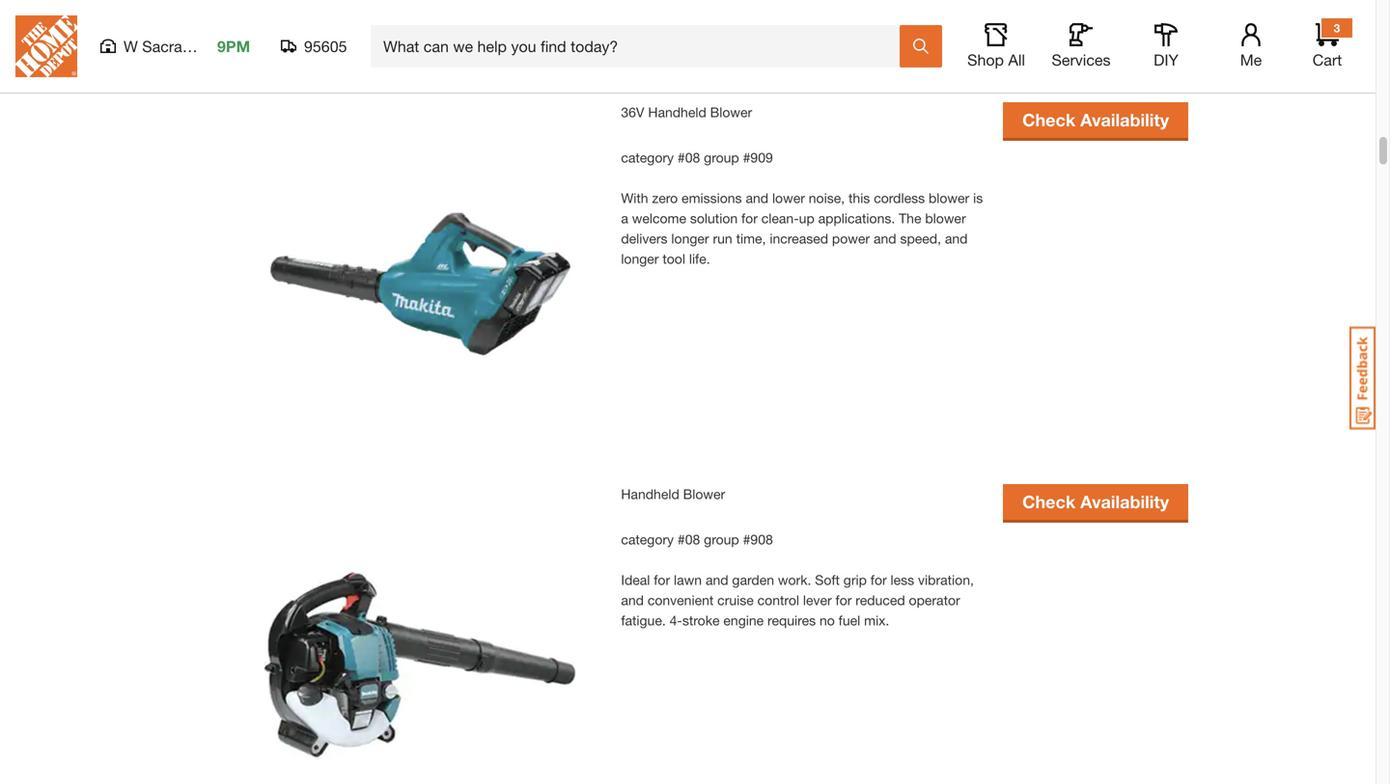 Task type: vqa. For each thing, say whether or not it's contained in the screenshot.
second Plant, from right
no



Task type: describe. For each thing, give the bounding box(es) containing it.
zero
[[652, 190, 678, 206]]

36v handheld blower image
[[239, 102, 602, 465]]

2 check availability link from the top
[[1003, 485, 1188, 520]]

w sacramento 9pm
[[124, 37, 250, 56]]

category for category #08 group #908
[[621, 532, 674, 548]]

handheld blower link
[[621, 487, 725, 502]]

0 vertical spatial handheld
[[648, 104, 706, 120]]

0 vertical spatial blower
[[710, 104, 752, 120]]

w
[[124, 37, 138, 56]]

shop all button
[[965, 23, 1027, 70]]

control
[[757, 593, 799, 609]]

sacramento
[[142, 37, 226, 56]]

me button
[[1220, 23, 1282, 70]]

for left lawn
[[654, 572, 670, 588]]

1 vertical spatial blower
[[925, 211, 966, 227]]

stroke
[[682, 613, 720, 629]]

delivers
[[621, 231, 668, 247]]

1 horizontal spatial longer
[[671, 231, 709, 247]]

36v handheld blower link
[[621, 104, 752, 120]]

group for #909
[[704, 150, 739, 166]]

95605 button
[[281, 37, 348, 56]]

check availability for 1st check availability link from the top of the page
[[1022, 110, 1169, 130]]

#08 for emissions
[[678, 150, 700, 166]]

garden
[[732, 572, 774, 588]]

shop
[[967, 51, 1004, 69]]

services
[[1052, 51, 1111, 69]]

is
[[973, 190, 983, 206]]

fuel
[[839, 613, 860, 629]]

blowers
[[239, 33, 359, 74]]

noise,
[[809, 190, 845, 206]]

operator
[[909, 593, 960, 609]]

life.
[[689, 251, 710, 267]]

and right speed,
[[945, 231, 968, 247]]

tool
[[663, 251, 685, 267]]

services button
[[1050, 23, 1112, 70]]

and up cruise in the bottom of the page
[[706, 572, 728, 588]]

welcome
[[632, 211, 686, 227]]

handheld blower image
[[239, 485, 602, 785]]

run
[[713, 231, 732, 247]]

and right power
[[874, 231, 896, 247]]

soft
[[815, 572, 840, 588]]

What can we help you find today? search field
[[383, 26, 899, 67]]

lawn
[[674, 572, 702, 588]]

up
[[799, 211, 814, 227]]

lever
[[803, 593, 832, 609]]

category for category #08 group #909
[[621, 150, 674, 166]]

reduced
[[856, 593, 905, 609]]

clean-
[[761, 211, 799, 227]]

diy
[[1154, 51, 1179, 69]]

work.
[[778, 572, 811, 588]]

check availability for 1st check availability link from the bottom
[[1022, 492, 1169, 513]]



Task type: locate. For each thing, give the bounding box(es) containing it.
cart 3
[[1313, 21, 1342, 69]]

#08 down 36v handheld blower in the top of the page
[[678, 150, 700, 166]]

group left the '#908'
[[704, 532, 739, 548]]

0 vertical spatial #08
[[678, 150, 700, 166]]

36v
[[621, 104, 644, 120]]

applications.
[[818, 211, 895, 227]]

availability for 1st check availability link from the top of the page
[[1080, 110, 1169, 130]]

1 vertical spatial handheld
[[621, 487, 679, 502]]

blower
[[710, 104, 752, 120], [683, 487, 725, 502]]

fatigue.
[[621, 613, 666, 629]]

blower
[[929, 190, 969, 206], [925, 211, 966, 227]]

blower left is
[[929, 190, 969, 206]]

1 vertical spatial availability
[[1080, 492, 1169, 513]]

0 vertical spatial check
[[1022, 110, 1076, 130]]

2 availability from the top
[[1080, 492, 1169, 513]]

0 vertical spatial group
[[704, 150, 739, 166]]

diy button
[[1135, 23, 1197, 70]]

power
[[832, 231, 870, 247]]

this
[[849, 190, 870, 206]]

group for #908
[[704, 532, 739, 548]]

1 vertical spatial #08
[[678, 532, 700, 548]]

increased
[[770, 231, 828, 247]]

all
[[1008, 51, 1025, 69]]

1 vertical spatial group
[[704, 532, 739, 548]]

and up clean-
[[746, 190, 768, 206]]

check availability
[[1022, 110, 1169, 130], [1022, 492, 1169, 513]]

engine
[[723, 613, 764, 629]]

lower
[[772, 190, 805, 206]]

cordless
[[874, 190, 925, 206]]

1 check availability from the top
[[1022, 110, 1169, 130]]

longer
[[671, 231, 709, 247], [621, 251, 659, 267]]

1 group from the top
[[704, 150, 739, 166]]

handheld up the category #08 group #908
[[621, 487, 679, 502]]

for up the "reduced"
[[871, 572, 887, 588]]

availability for 1st check availability link from the bottom
[[1080, 492, 1169, 513]]

3
[[1334, 21, 1340, 35]]

convenient
[[648, 593, 714, 609]]

for
[[741, 211, 758, 227], [654, 572, 670, 588], [871, 572, 887, 588], [836, 593, 852, 609]]

2 group from the top
[[704, 532, 739, 548]]

blower up the category #08 group #908
[[683, 487, 725, 502]]

handheld right 36v
[[648, 104, 706, 120]]

category up with
[[621, 150, 674, 166]]

blower up #909
[[710, 104, 752, 120]]

less
[[891, 572, 914, 588]]

and
[[746, 190, 768, 206], [874, 231, 896, 247], [945, 231, 968, 247], [706, 572, 728, 588], [621, 593, 644, 609]]

for up fuel
[[836, 593, 852, 609]]

2 category from the top
[[621, 532, 674, 548]]

blower up speed,
[[925, 211, 966, 227]]

longer down the delivers
[[621, 251, 659, 267]]

2 #08 from the top
[[678, 532, 700, 548]]

handheld
[[648, 104, 706, 120], [621, 487, 679, 502]]

#909
[[743, 150, 773, 166]]

ideal
[[621, 572, 650, 588]]

1 #08 from the top
[[678, 150, 700, 166]]

vibration,
[[918, 572, 974, 588]]

95605
[[304, 37, 347, 56]]

cart
[[1313, 51, 1342, 69]]

category #08 group #908
[[621, 532, 773, 548]]

shop all
[[967, 51, 1025, 69]]

1 vertical spatial check availability link
[[1003, 485, 1188, 520]]

for up time,
[[741, 211, 758, 227]]

cruise
[[717, 593, 754, 609]]

0 vertical spatial longer
[[671, 231, 709, 247]]

the home depot logo image
[[15, 15, 77, 77]]

emissions
[[682, 190, 742, 206]]

#08 for lawn
[[678, 532, 700, 548]]

category
[[621, 150, 674, 166], [621, 532, 674, 548]]

a
[[621, 211, 628, 227]]

36v handheld blower
[[621, 104, 752, 120]]

and down "ideal" at the bottom
[[621, 593, 644, 609]]

#08
[[678, 150, 700, 166], [678, 532, 700, 548]]

0 vertical spatial blower
[[929, 190, 969, 206]]

9pm
[[217, 37, 250, 56]]

longer up life.
[[671, 231, 709, 247]]

0 horizontal spatial longer
[[621, 251, 659, 267]]

with
[[621, 190, 648, 206]]

check for 1st check availability link from the bottom
[[1022, 492, 1076, 513]]

1 vertical spatial blower
[[683, 487, 725, 502]]

the
[[899, 211, 921, 227]]

1 availability from the top
[[1080, 110, 1169, 130]]

0 vertical spatial check availability
[[1022, 110, 1169, 130]]

group
[[704, 150, 739, 166], [704, 532, 739, 548]]

availability
[[1080, 110, 1169, 130], [1080, 492, 1169, 513]]

no
[[820, 613, 835, 629]]

me
[[1240, 51, 1262, 69]]

solution
[[690, 211, 738, 227]]

requires
[[767, 613, 816, 629]]

group left #909
[[704, 150, 739, 166]]

time,
[[736, 231, 766, 247]]

category up "ideal" at the bottom
[[621, 532, 674, 548]]

ideal for lawn and garden work. soft grip for less vibration, and convenient cruise control lever for reduced operator fatigue. 4-stroke engine requires no fuel mix.
[[621, 572, 974, 629]]

with zero emissions and lower noise, this cordless blower is a welcome solution for clean-up applications.  the blower delivers longer run time, increased power and speed, and longer tool life.
[[621, 190, 983, 267]]

1 vertical spatial longer
[[621, 251, 659, 267]]

1 category from the top
[[621, 150, 674, 166]]

4-
[[670, 613, 682, 629]]

1 vertical spatial check
[[1022, 492, 1076, 513]]

1 vertical spatial category
[[621, 532, 674, 548]]

for inside with zero emissions and lower noise, this cordless blower is a welcome solution for clean-up applications.  the blower delivers longer run time, increased power and speed, and longer tool life.
[[741, 211, 758, 227]]

0 vertical spatial check availability link
[[1003, 102, 1188, 138]]

0 vertical spatial availability
[[1080, 110, 1169, 130]]

handheld blower
[[621, 487, 725, 502]]

#08 up lawn
[[678, 532, 700, 548]]

2 check from the top
[[1022, 492, 1076, 513]]

category #08 group #909
[[621, 150, 773, 166]]

mix.
[[864, 613, 889, 629]]

0 vertical spatial category
[[621, 150, 674, 166]]

check
[[1022, 110, 1076, 130], [1022, 492, 1076, 513]]

1 vertical spatial check availability
[[1022, 492, 1169, 513]]

grip
[[843, 572, 867, 588]]

feedback link image
[[1350, 326, 1376, 431]]

speed,
[[900, 231, 941, 247]]

#908
[[743, 532, 773, 548]]

check for 1st check availability link from the top of the page
[[1022, 110, 1076, 130]]

1 check availability link from the top
[[1003, 102, 1188, 138]]

1 check from the top
[[1022, 110, 1076, 130]]

2 check availability from the top
[[1022, 492, 1169, 513]]

check availability link
[[1003, 102, 1188, 138], [1003, 485, 1188, 520]]



